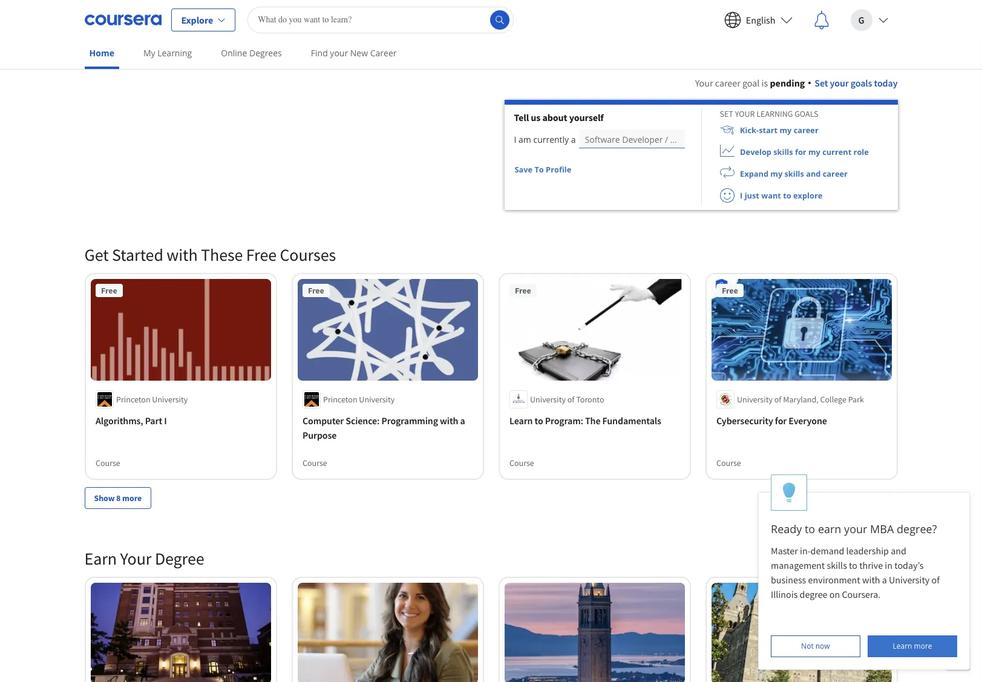 Task type: describe. For each thing, give the bounding box(es) containing it.
part
[[145, 415, 162, 427]]

1 horizontal spatial a
[[572, 134, 576, 145]]

i for i am currently a
[[514, 134, 517, 145]]

cybersecurity for everyone
[[717, 415, 827, 427]]

toronto
[[576, 394, 604, 405]]

for inside "button"
[[796, 147, 807, 157]]

of for everyone
[[775, 394, 782, 405]]

to inside get started with these free courses collection element
[[535, 415, 543, 427]]

not now button
[[771, 636, 861, 658]]

leadership
[[847, 545, 890, 557]]

kick-
[[741, 125, 759, 136]]

skills inside "button"
[[774, 147, 794, 157]]

learn to program: the fundamentals link
[[510, 413, 680, 428]]

smile image
[[720, 188, 735, 203]]

course for computer science: programming with a purpose
[[302, 458, 327, 468]]

yourself
[[570, 111, 604, 124]]

software developer / engineer
[[585, 134, 706, 145]]

save
[[515, 164, 533, 175]]

of for program:
[[568, 394, 575, 405]]

and inside button
[[807, 168, 821, 179]]

everyone
[[789, 415, 827, 427]]

management
[[771, 560, 826, 572]]

get
[[84, 244, 109, 266]]

save to profile
[[515, 164, 572, 175]]

lightbulb tip image
[[783, 482, 796, 503]]

kick-start my career
[[741, 125, 819, 136]]

new
[[350, 47, 368, 59]]

expand
[[741, 168, 769, 179]]

degrees
[[249, 47, 282, 59]]

princeton university for part
[[116, 394, 188, 405]]

engineer
[[671, 134, 706, 145]]

software
[[585, 134, 620, 145]]

developer
[[623, 134, 663, 145]]

purpose
[[302, 429, 337, 441]]

master in-demand leadership and management skills to thrive in today's business environment with a university of illinois degree on coursera.
[[771, 545, 942, 601]]

alice element
[[759, 475, 971, 670]]

pending
[[771, 77, 806, 89]]

1 horizontal spatial career
[[794, 125, 819, 136]]

is
[[762, 77, 769, 89]]

computer
[[302, 415, 344, 427]]

tell us about yourself
[[514, 111, 604, 124]]

currently
[[534, 134, 569, 145]]

with inside master in-demand leadership and management skills to thrive in today's business environment with a university of illinois degree on coursera.
[[863, 574, 881, 586]]

explore
[[794, 190, 823, 201]]

show 8 more button
[[84, 487, 151, 509]]

career
[[370, 47, 397, 59]]

g button
[[841, 0, 898, 39]]

for inside get started with these free courses collection element
[[775, 415, 787, 427]]

g
[[859, 14, 865, 26]]

my learning link
[[139, 39, 197, 67]]

environment
[[809, 574, 861, 586]]

set for set your learning goals
[[720, 108, 734, 119]]

cybersecurity
[[717, 415, 773, 427]]

free for computer science: programming with a purpose
[[308, 285, 324, 296]]

home
[[89, 47, 114, 59]]

course for learn to program: the fundamentals
[[510, 458, 534, 468]]

computer science: programming with a purpose link
[[302, 413, 473, 442]]

earn
[[84, 548, 117, 570]]

fundamentals
[[603, 415, 661, 427]]

ready to earn your mba degree?
[[771, 522, 938, 537]]

skills inside master in-demand leadership and management skills to thrive in today's business environment with a university of illinois degree on coursera.
[[827, 560, 848, 572]]

/
[[666, 134, 669, 145]]

your career goal is pending
[[696, 77, 806, 89]]

find
[[311, 47, 328, 59]]

learning
[[158, 47, 192, 59]]

programming
[[381, 415, 438, 427]]

set your goals today button
[[809, 76, 898, 90]]

ready
[[771, 522, 803, 537]]

courses
[[280, 244, 336, 266]]

in-
[[801, 545, 811, 557]]

0 horizontal spatial with
[[167, 244, 198, 266]]

i just want to explore button
[[702, 185, 823, 206]]

profile
[[546, 164, 572, 175]]

find your new career link
[[306, 39, 402, 67]]

home link
[[84, 39, 119, 69]]

computer science: programming with a purpose
[[302, 415, 465, 441]]

earn
[[819, 522, 842, 537]]

1 vertical spatial goals
[[795, 108, 819, 119]]

save to profile button
[[514, 159, 572, 180]]

coursera.
[[843, 589, 881, 601]]

my inside kick-start my career button
[[780, 125, 792, 136]]

show
[[94, 493, 115, 504]]

english button
[[715, 0, 803, 39]]

online
[[221, 47, 247, 59]]

2 vertical spatial i
[[164, 415, 167, 427]]

find your new career
[[311, 47, 397, 59]]

set your goals today
[[815, 77, 898, 89]]

today
[[875, 77, 898, 89]]

university up program:
[[530, 394, 566, 405]]



Task type: vqa. For each thing, say whether or not it's contained in the screenshot.
Get started with Mailchimp link
no



Task type: locate. For each thing, give the bounding box(es) containing it.
your left today
[[831, 77, 849, 89]]

0 vertical spatial learn
[[510, 415, 533, 427]]

1 vertical spatial with
[[440, 415, 458, 427]]

to inside master in-demand leadership and management skills to thrive in today's business environment with a university of illinois degree on coursera.
[[850, 560, 858, 572]]

goals up kick-start my career
[[795, 108, 819, 119]]

princeton university
[[116, 394, 188, 405], [323, 394, 395, 405]]

0 horizontal spatial goals
[[795, 108, 819, 119]]

0 horizontal spatial princeton
[[116, 394, 150, 405]]

0 vertical spatial i
[[514, 134, 517, 145]]

8
[[116, 493, 121, 504]]

your for learning
[[736, 108, 755, 119]]

started
[[112, 244, 163, 266]]

2 horizontal spatial a
[[883, 574, 888, 586]]

your left goal
[[696, 77, 714, 89]]

1 vertical spatial more
[[915, 641, 933, 652]]

a down in
[[883, 574, 888, 586]]

explore button
[[171, 8, 236, 31]]

0 horizontal spatial career
[[716, 77, 741, 89]]

princeton up the algorithms, part i
[[116, 394, 150, 405]]

learn left help center 'icon'
[[894, 641, 913, 652]]

skills inside button
[[785, 168, 805, 179]]

of left toronto
[[568, 394, 575, 405]]

thrive
[[860, 560, 884, 572]]

2 horizontal spatial career
[[823, 168, 848, 179]]

0 vertical spatial with
[[167, 244, 198, 266]]

1 vertical spatial learn
[[894, 641, 913, 652]]

goals
[[851, 77, 873, 89], [795, 108, 819, 119]]

university inside master in-demand leadership and management skills to thrive in today's business environment with a university of illinois degree on coursera.
[[890, 574, 930, 586]]

earn your degree collection element
[[77, 528, 906, 682]]

1 vertical spatial for
[[775, 415, 787, 427]]

learn more link
[[868, 636, 958, 658]]

university of toronto
[[530, 394, 604, 405]]

goal
[[743, 77, 760, 89]]

university
[[152, 394, 188, 405], [359, 394, 395, 405], [530, 394, 566, 405], [737, 394, 773, 405], [890, 574, 930, 586]]

i
[[514, 134, 517, 145], [741, 190, 743, 201], [164, 415, 167, 427]]

learn more
[[894, 641, 933, 652]]

more inside learn more link
[[915, 641, 933, 652]]

a right programming
[[460, 415, 465, 427]]

0 vertical spatial more
[[122, 493, 142, 504]]

help center image
[[951, 651, 966, 666]]

and up in
[[891, 545, 907, 557]]

your right earn
[[120, 548, 152, 570]]

1 horizontal spatial i
[[514, 134, 517, 145]]

career up develop skills for my current role
[[794, 125, 819, 136]]

a
[[572, 134, 576, 145], [460, 415, 465, 427], [883, 574, 888, 586]]

course
[[95, 458, 120, 468], [302, 458, 327, 468], [510, 458, 534, 468], [717, 458, 741, 468]]

algorithms,
[[95, 415, 143, 427]]

set for set your goals today
[[815, 77, 829, 89]]

0 horizontal spatial learn
[[510, 415, 533, 427]]

1 horizontal spatial for
[[796, 147, 807, 157]]

degree
[[155, 548, 204, 570]]

to
[[535, 164, 544, 175]]

your for goals
[[831, 77, 849, 89]]

online degrees
[[221, 47, 282, 59]]

with down thrive on the right of the page
[[863, 574, 881, 586]]

my inside expand my skills and career button
[[771, 168, 783, 179]]

2 horizontal spatial i
[[741, 190, 743, 201]]

career down current
[[823, 168, 848, 179]]

your inside alice element
[[845, 522, 868, 537]]

2 princeton from the left
[[323, 394, 357, 405]]

in
[[885, 560, 893, 572]]

program:
[[545, 415, 583, 427]]

your for new
[[330, 47, 348, 59]]

for
[[796, 147, 807, 157], [775, 415, 787, 427]]

these
[[201, 244, 243, 266]]

free for learn to program: the fundamentals
[[515, 285, 531, 296]]

to left thrive on the right of the page
[[850, 560, 858, 572]]

0 vertical spatial your
[[696, 77, 714, 89]]

my inside develop skills for my current role "button"
[[809, 147, 821, 157]]

your up leadership
[[845, 522, 868, 537]]

1 vertical spatial career
[[794, 125, 819, 136]]

learn inside learn to program: the fundamentals link
[[510, 415, 533, 427]]

get started with these free courses collection element
[[77, 225, 906, 528]]

main content
[[0, 61, 983, 682]]

skills down develop skills for my current role "button"
[[785, 168, 805, 179]]

your
[[696, 77, 714, 89], [120, 548, 152, 570]]

1 vertical spatial a
[[460, 415, 465, 427]]

my learning
[[143, 47, 192, 59]]

my right 'expand'
[[771, 168, 783, 179]]

1 course from the left
[[95, 458, 120, 468]]

the
[[585, 415, 601, 427]]

learning
[[757, 108, 794, 119]]

0 horizontal spatial more
[[122, 493, 142, 504]]

to left earn
[[805, 522, 816, 537]]

explore
[[181, 14, 213, 26]]

my right start
[[780, 125, 792, 136]]

university of maryland, college park
[[737, 394, 864, 405]]

of up cybersecurity for everyone
[[775, 394, 782, 405]]

1 vertical spatial my
[[809, 147, 821, 157]]

0 vertical spatial skills
[[774, 147, 794, 157]]

current
[[823, 147, 852, 157]]

for left everyone in the bottom of the page
[[775, 415, 787, 427]]

your inside dropdown button
[[831, 77, 849, 89]]

degree
[[800, 589, 828, 601]]

your
[[330, 47, 348, 59], [831, 77, 849, 89], [736, 108, 755, 119], [845, 522, 868, 537]]

my
[[780, 125, 792, 136], [809, 147, 821, 157], [771, 168, 783, 179]]

develop skills for my current role
[[741, 147, 869, 157]]

career
[[716, 77, 741, 89], [794, 125, 819, 136], [823, 168, 848, 179]]

demand
[[811, 545, 845, 557]]

princeton university up science:
[[323, 394, 395, 405]]

3 course from the left
[[510, 458, 534, 468]]

0 vertical spatial career
[[716, 77, 741, 89]]

0 vertical spatial and
[[807, 168, 821, 179]]

1 horizontal spatial with
[[440, 415, 458, 427]]

2 princeton university from the left
[[323, 394, 395, 405]]

with inside computer science: programming with a purpose
[[440, 415, 458, 427]]

skills down kick-start my career
[[774, 147, 794, 157]]

0 vertical spatial for
[[796, 147, 807, 157]]

1 vertical spatial and
[[891, 545, 907, 557]]

role
[[854, 147, 869, 157]]

1 vertical spatial your
[[120, 548, 152, 570]]

more
[[122, 493, 142, 504], [915, 641, 933, 652]]

online degrees link
[[216, 39, 287, 67]]

set right pending
[[815, 77, 829, 89]]

cybersecurity for everyone link
[[717, 413, 887, 428]]

coursera image
[[84, 10, 161, 29]]

show 8 more
[[94, 493, 142, 504]]

learn left program:
[[510, 415, 533, 427]]

i left am
[[514, 134, 517, 145]]

expand my skills and career button
[[702, 163, 848, 185]]

a inside master in-demand leadership and management skills to thrive in today's business environment with a university of illinois degree on coursera.
[[883, 574, 888, 586]]

learn
[[510, 415, 533, 427], [894, 641, 913, 652]]

a inside computer science: programming with a purpose
[[460, 415, 465, 427]]

2 vertical spatial career
[[823, 168, 848, 179]]

1 horizontal spatial princeton university
[[323, 394, 395, 405]]

i for i just want to explore
[[741, 190, 743, 201]]

science:
[[346, 415, 380, 427]]

on
[[830, 589, 841, 601]]

0 vertical spatial a
[[572, 134, 576, 145]]

park
[[848, 394, 864, 405]]

goals inside dropdown button
[[851, 77, 873, 89]]

1 princeton university from the left
[[116, 394, 188, 405]]

with right programming
[[440, 415, 458, 427]]

to
[[784, 190, 792, 201], [535, 415, 543, 427], [805, 522, 816, 537], [850, 560, 858, 572]]

i left just
[[741, 190, 743, 201]]

more right "8"
[[122, 493, 142, 504]]

am
[[519, 134, 532, 145]]

None search field
[[248, 6, 514, 33]]

0 horizontal spatial set
[[720, 108, 734, 119]]

free for cybersecurity for everyone
[[722, 285, 738, 296]]

1 horizontal spatial of
[[775, 394, 782, 405]]

What do you want to learn? text field
[[248, 6, 514, 33]]

mba
[[871, 522, 895, 537]]

2 horizontal spatial of
[[932, 574, 940, 586]]

develop skills for my current role button
[[702, 141, 869, 163]]

develop
[[741, 147, 772, 157]]

0 vertical spatial goals
[[851, 77, 873, 89]]

your up 'kick-'
[[736, 108, 755, 119]]

0 horizontal spatial and
[[807, 168, 821, 179]]

not
[[802, 641, 814, 652]]

english
[[747, 14, 776, 26]]

not now
[[802, 641, 831, 652]]

line chart image
[[720, 145, 735, 159]]

set
[[815, 77, 829, 89], [720, 108, 734, 119]]

course for cybersecurity for everyone
[[717, 458, 741, 468]]

0 horizontal spatial of
[[568, 394, 575, 405]]

0 vertical spatial my
[[780, 125, 792, 136]]

0 horizontal spatial princeton university
[[116, 394, 188, 405]]

4 course from the left
[[717, 458, 741, 468]]

my left current
[[809, 147, 821, 157]]

university up 'algorithms, part i' link
[[152, 394, 188, 405]]

about
[[543, 111, 568, 124]]

0 horizontal spatial i
[[164, 415, 167, 427]]

kick-start my career button
[[702, 119, 819, 141]]

i am currently a
[[514, 134, 576, 145]]

learn for learn to program: the fundamentals
[[510, 415, 533, 427]]

2 vertical spatial a
[[883, 574, 888, 586]]

set inside dropdown button
[[815, 77, 829, 89]]

learn for learn more
[[894, 641, 913, 652]]

1 horizontal spatial learn
[[894, 641, 913, 652]]

course for algorithms, part i
[[95, 458, 120, 468]]

earn your degree
[[84, 548, 204, 570]]

free for algorithms, part i
[[101, 285, 117, 296]]

now
[[816, 641, 831, 652]]

2 vertical spatial skills
[[827, 560, 848, 572]]

princeton for algorithms,
[[116, 394, 150, 405]]

1 horizontal spatial your
[[696, 77, 714, 89]]

and up the explore
[[807, 168, 821, 179]]

of down degree?
[[932, 574, 940, 586]]

i just want to explore
[[741, 190, 823, 201]]

1 horizontal spatial more
[[915, 641, 933, 652]]

start
[[759, 125, 778, 136]]

princeton up computer
[[323, 394, 357, 405]]

learn to program: the fundamentals
[[510, 415, 661, 427]]

university down today's
[[890, 574, 930, 586]]

0 horizontal spatial your
[[120, 548, 152, 570]]

1 vertical spatial i
[[741, 190, 743, 201]]

skills up environment
[[827, 560, 848, 572]]

1 horizontal spatial set
[[815, 77, 829, 89]]

a right currently
[[572, 134, 576, 145]]

university up science:
[[359, 394, 395, 405]]

to inside button
[[784, 190, 792, 201]]

0 horizontal spatial a
[[460, 415, 465, 427]]

i inside button
[[741, 190, 743, 201]]

1 horizontal spatial and
[[891, 545, 907, 557]]

2 vertical spatial my
[[771, 168, 783, 179]]

just
[[745, 190, 760, 201]]

get started with these free courses
[[84, 244, 336, 266]]

university up cybersecurity
[[737, 394, 773, 405]]

more inside 'show 8 more' button
[[122, 493, 142, 504]]

to left program:
[[535, 415, 543, 427]]

1 vertical spatial skills
[[785, 168, 805, 179]]

learn inside learn more link
[[894, 641, 913, 652]]

2 course from the left
[[302, 458, 327, 468]]

and inside master in-demand leadership and management skills to thrive in today's business environment with a university of illinois degree on coursera.
[[891, 545, 907, 557]]

2 vertical spatial with
[[863, 574, 881, 586]]

1 vertical spatial set
[[720, 108, 734, 119]]

illinois
[[771, 589, 798, 601]]

with left these
[[167, 244, 198, 266]]

want
[[762, 190, 782, 201]]

for up 'expand my skills and career' in the right top of the page
[[796, 147, 807, 157]]

main content containing get started with these free courses
[[0, 61, 983, 682]]

i right 'part'
[[164, 415, 167, 427]]

graduation cap image
[[720, 123, 735, 137]]

0 vertical spatial set
[[815, 77, 829, 89]]

of inside master in-demand leadership and management skills to thrive in today's business environment with a university of illinois degree on coursera.
[[932, 574, 940, 586]]

college
[[821, 394, 847, 405]]

goals left today
[[851, 77, 873, 89]]

1 horizontal spatial goals
[[851, 77, 873, 89]]

princeton university up 'part'
[[116, 394, 188, 405]]

career left goal
[[716, 77, 741, 89]]

princeton for computer
[[323, 394, 357, 405]]

princeton university for science:
[[323, 394, 395, 405]]

repeat image
[[720, 167, 735, 181]]

1 horizontal spatial princeton
[[323, 394, 357, 405]]

2 horizontal spatial with
[[863, 574, 881, 586]]

more left help center 'icon'
[[915, 641, 933, 652]]

to right want
[[784, 190, 792, 201]]

of
[[568, 394, 575, 405], [775, 394, 782, 405], [932, 574, 940, 586]]

set up graduation cap icon
[[720, 108, 734, 119]]

1 princeton from the left
[[116, 394, 150, 405]]

0 horizontal spatial for
[[775, 415, 787, 427]]

your right the find
[[330, 47, 348, 59]]



